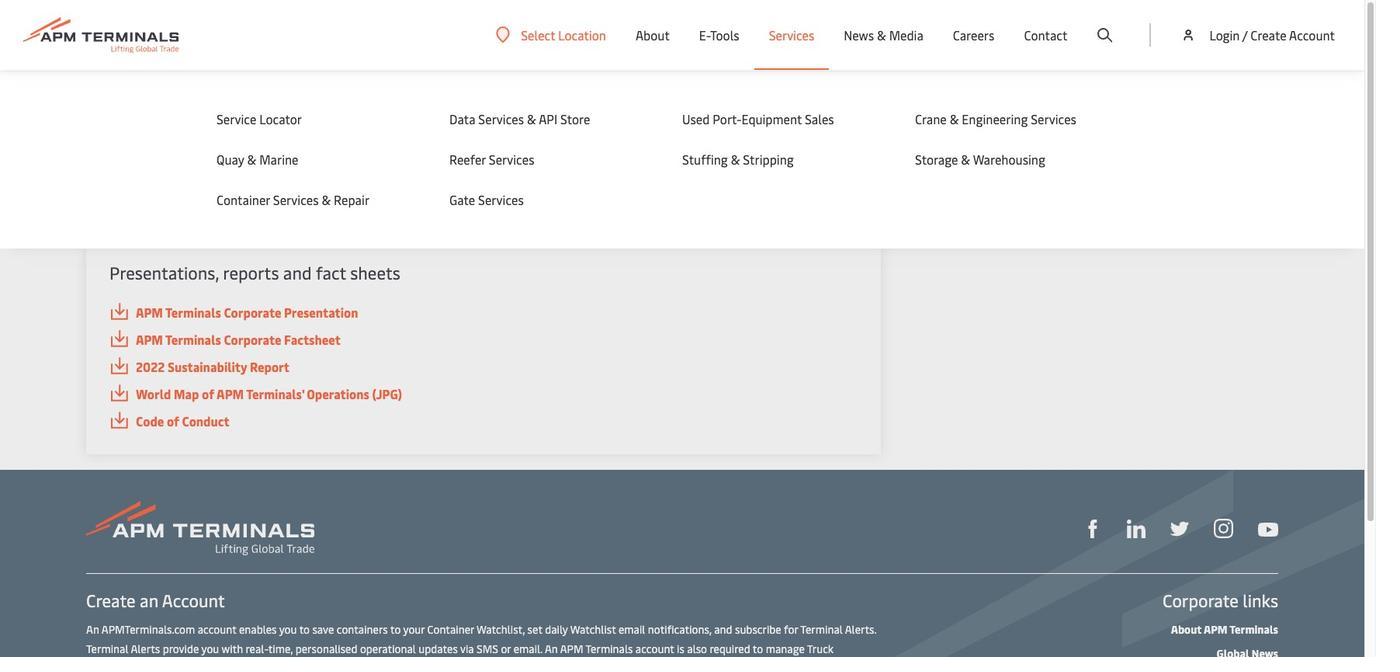 Task type: describe. For each thing, give the bounding box(es) containing it.
marine
[[259, 151, 299, 168]]

0 vertical spatial container
[[217, 191, 270, 208]]

with
[[222, 641, 243, 656]]

news
[[844, 26, 874, 43]]

apmt footer logo image
[[86, 501, 315, 555]]

alerts.
[[846, 622, 877, 637]]

services for data services & api store
[[479, 110, 524, 127]]

operational
[[360, 641, 416, 656]]

about for about apm terminals
[[1172, 622, 1202, 637]]

2022
[[136, 358, 165, 375]]

data services & api store
[[450, 110, 590, 127]]

manage
[[766, 641, 805, 656]]

an apmterminals.com account enables you to save containers to your container watchlist, set daily watchlist email notifications, and subscribe for terminal alerts. terminal alerts provide you with real-time, personalised operational updates via sms or email. an apm terminals account is also required to manage truc
[[86, 622, 877, 657]]

real-
[[246, 641, 269, 656]]

warehousing
[[974, 151, 1046, 168]]

presentations,
[[110, 261, 219, 284]]

0 horizontal spatial an
[[86, 622, 99, 637]]

equipment
[[742, 110, 802, 127]]

stripping
[[743, 151, 794, 168]]

used
[[683, 110, 710, 127]]

container inside the an apmterminals.com account enables you to save containers to your container watchlist, set daily watchlist email notifications, and subscribe for terminal alerts. terminal alerts provide you with real-time, personalised operational updates via sms or email. an apm terminals account is also required to manage truc
[[428, 622, 474, 637]]

services right tools
[[769, 26, 815, 43]]

terminals down presentations,
[[165, 304, 221, 321]]

& for news & media
[[878, 26, 887, 43]]

service
[[217, 110, 257, 127]]

email.
[[514, 641, 543, 656]]

service locator
[[217, 110, 302, 127]]

login / create account
[[1210, 26, 1336, 43]]

global home link
[[86, 77, 149, 92]]

careers
[[954, 26, 995, 43]]

1 vertical spatial downloads
[[86, 126, 307, 187]]

port-
[[713, 110, 742, 127]]

careers button
[[954, 0, 995, 70]]

reefer services
[[450, 151, 535, 168]]

reports
[[223, 261, 279, 284]]

stuffing & stripping
[[683, 151, 794, 168]]

1 vertical spatial account
[[636, 641, 675, 656]]

2 vertical spatial corporate
[[1163, 589, 1239, 612]]

0 vertical spatial of
[[202, 385, 214, 402]]

factsheet
[[284, 331, 341, 348]]

services for reefer services
[[489, 151, 535, 168]]

terminals down links
[[1230, 622, 1279, 637]]

gate services link
[[450, 191, 652, 208]]

store
[[561, 110, 590, 127]]

quay & marine
[[217, 151, 299, 168]]

global home > downloads
[[86, 77, 218, 92]]

code
[[136, 412, 164, 429]]

world
[[136, 385, 171, 402]]

login
[[1210, 26, 1241, 43]]

corporate for factsheet
[[224, 331, 281, 348]]

reefer
[[450, 151, 486, 168]]

e-tools
[[700, 26, 740, 43]]

apm down 'corporate links'
[[1204, 622, 1228, 637]]

code of conduct
[[136, 412, 230, 429]]

1 horizontal spatial terminal
[[801, 622, 843, 637]]

crane & engineering services
[[916, 110, 1077, 127]]

contact button
[[1025, 0, 1068, 70]]

services for container services & repair
[[273, 191, 319, 208]]

facebook image
[[1084, 520, 1103, 538]]

apmterminals.com
[[102, 622, 195, 637]]

alerts
[[131, 641, 160, 656]]

repair
[[334, 191, 370, 208]]

1 vertical spatial of
[[167, 412, 179, 429]]

required
[[710, 641, 751, 656]]

instagram link
[[1215, 518, 1234, 539]]

email
[[619, 622, 646, 637]]

quay & marine link
[[217, 151, 419, 168]]

1 vertical spatial an
[[545, 641, 558, 656]]

presentations, reports and fact sheets
[[110, 261, 401, 284]]

reefer services link
[[450, 151, 652, 168]]

services button
[[769, 0, 815, 70]]

apm down presentations,
[[136, 304, 163, 321]]

/
[[1243, 26, 1248, 43]]

storage & warehousing link
[[916, 151, 1118, 168]]

conduct
[[182, 412, 230, 429]]

login / create account link
[[1182, 0, 1336, 70]]

1 vertical spatial terminal
[[86, 641, 129, 656]]

select location button
[[496, 26, 606, 43]]

about apm terminals link
[[1172, 622, 1279, 637]]

provide
[[163, 641, 199, 656]]

time,
[[268, 641, 293, 656]]

e-tools button
[[700, 0, 740, 70]]

select location
[[521, 26, 606, 43]]

terminals'
[[246, 385, 304, 402]]

sheets
[[350, 261, 401, 284]]

& for crane & engineering services
[[950, 110, 959, 127]]

crane & engineering services link
[[916, 110, 1118, 127]]

shape link
[[1084, 518, 1103, 538]]

0 horizontal spatial to
[[299, 622, 310, 637]]

fill 44 link
[[1171, 518, 1190, 538]]

you tube link
[[1259, 518, 1279, 538]]

terminals up sustainability
[[165, 331, 221, 348]]

fact
[[316, 261, 346, 284]]

instagram image
[[1215, 519, 1234, 539]]

report
[[250, 358, 290, 375]]

home
[[120, 77, 149, 92]]

0 vertical spatial you
[[279, 622, 297, 637]]

presentation
[[284, 304, 358, 321]]

watchlist
[[571, 622, 616, 637]]



Task type: locate. For each thing, give the bounding box(es) containing it.
1 horizontal spatial to
[[391, 622, 401, 637]]

terminals
[[165, 304, 221, 321], [165, 331, 221, 348], [1230, 622, 1279, 637], [586, 641, 633, 656]]

about apm terminals
[[1172, 622, 1279, 637]]

corporate up the about apm terminals
[[1163, 589, 1239, 612]]

services right gate
[[478, 191, 524, 208]]

0 vertical spatial corporate
[[224, 304, 281, 321]]

stuffing & stripping link
[[683, 151, 885, 168]]

apm terminals corporate presentation link
[[110, 303, 858, 322]]

services right data
[[479, 110, 524, 127]]

watchlist,
[[477, 622, 525, 637]]

0 horizontal spatial you
[[201, 641, 219, 656]]

news & media button
[[844, 0, 924, 70]]

code of conduct link
[[110, 412, 858, 431]]

an
[[86, 622, 99, 637], [545, 641, 558, 656]]

& inside news & media popup button
[[878, 26, 887, 43]]

apm down 2022 sustainability report
[[217, 385, 244, 402]]

daily
[[545, 622, 568, 637]]

corporate down 'apm terminals corporate presentation'
[[224, 331, 281, 348]]

apm down 'daily' at bottom
[[560, 641, 584, 656]]

you
[[279, 622, 297, 637], [201, 641, 219, 656]]

also
[[687, 641, 708, 656]]

0 horizontal spatial account
[[162, 589, 225, 612]]

services for gate services
[[478, 191, 524, 208]]

container
[[217, 191, 270, 208], [428, 622, 474, 637]]

api
[[539, 110, 558, 127]]

account right an
[[162, 589, 225, 612]]

e-
[[700, 26, 711, 43]]

services
[[769, 26, 815, 43], [479, 110, 524, 127], [1032, 110, 1077, 127], [489, 151, 535, 168], [273, 191, 319, 208], [478, 191, 524, 208]]

create left an
[[86, 589, 136, 612]]

map
[[174, 385, 199, 402]]

1 horizontal spatial create
[[1251, 26, 1287, 43]]

container up updates
[[428, 622, 474, 637]]

world map of apm terminals' operations (jpg) link
[[110, 384, 858, 404]]

terminal left alerts
[[86, 641, 129, 656]]

of right map
[[202, 385, 214, 402]]

an down 'daily' at bottom
[[545, 641, 558, 656]]

apm inside the an apmterminals.com account enables you to save containers to your container watchlist, set daily watchlist email notifications, and subscribe for terminal alerts. terminal alerts provide you with real-time, personalised operational updates via sms or email. an apm terminals account is also required to manage truc
[[560, 641, 584, 656]]

& for stuffing & stripping
[[731, 151, 740, 168]]

linkedin__x28_alt_x29__3_ link
[[1128, 518, 1146, 538]]

to down subscribe
[[753, 641, 764, 656]]

your
[[403, 622, 425, 637]]

1 horizontal spatial account
[[636, 641, 675, 656]]

0 horizontal spatial about
[[636, 26, 670, 43]]

about down 'corporate links'
[[1172, 622, 1202, 637]]

twitter image
[[1171, 520, 1190, 538]]

&
[[878, 26, 887, 43], [527, 110, 536, 127], [950, 110, 959, 127], [247, 151, 256, 168], [731, 151, 740, 168], [962, 151, 971, 168], [322, 191, 331, 208]]

terminal right for at the right bottom of page
[[801, 622, 843, 637]]

& right quay
[[247, 151, 256, 168]]

services down the marine
[[273, 191, 319, 208]]

terminals down watchlist at the bottom of page
[[586, 641, 633, 656]]

gate
[[450, 191, 475, 208]]

1 vertical spatial account
[[162, 589, 225, 612]]

1 horizontal spatial container
[[428, 622, 474, 637]]

containers
[[337, 622, 388, 637]]

storage
[[916, 151, 959, 168]]

0 horizontal spatial container
[[217, 191, 270, 208]]

0 vertical spatial account
[[1290, 26, 1336, 43]]

linkedin image
[[1128, 520, 1146, 538]]

container services & repair
[[217, 191, 370, 208]]

0 vertical spatial terminal
[[801, 622, 843, 637]]

data
[[450, 110, 476, 127]]

terminals inside the an apmterminals.com account enables you to save containers to your container watchlist, set daily watchlist email notifications, and subscribe for terminal alerts. terminal alerts provide you with real-time, personalised operational updates via sms or email. an apm terminals account is also required to manage truc
[[586, 641, 633, 656]]

2022 sustainability report link
[[110, 357, 858, 377]]

corporate links
[[1163, 589, 1279, 612]]

you left with
[[201, 641, 219, 656]]

0 vertical spatial account
[[198, 622, 236, 637]]

0 vertical spatial and
[[283, 261, 312, 284]]

create right /
[[1251, 26, 1287, 43]]

account
[[1290, 26, 1336, 43], [162, 589, 225, 612]]

sms
[[477, 641, 499, 656]]

for
[[784, 622, 799, 637]]

news & media
[[844, 26, 924, 43]]

and inside the an apmterminals.com account enables you to save containers to your container watchlist, set daily watchlist email notifications, and subscribe for terminal alerts. terminal alerts provide you with real-time, personalised operational updates via sms or email. an apm terminals account is also required to manage truc
[[715, 622, 733, 637]]

>
[[156, 77, 161, 92]]

storage & warehousing
[[916, 151, 1046, 168]]

0 horizontal spatial terminal
[[86, 641, 129, 656]]

1 horizontal spatial about
[[1172, 622, 1202, 637]]

sustainability
[[168, 358, 247, 375]]

stuffing
[[683, 151, 728, 168]]

crane
[[916, 110, 947, 127]]

1 horizontal spatial account
[[1290, 26, 1336, 43]]

subscribe
[[735, 622, 782, 637]]

about left e- at the right of the page
[[636, 26, 670, 43]]

1 vertical spatial about
[[1172, 622, 1202, 637]]

container down quay
[[217, 191, 270, 208]]

& left repair
[[322, 191, 331, 208]]

0 vertical spatial an
[[86, 622, 99, 637]]

you up time,
[[279, 622, 297, 637]]

0 horizontal spatial and
[[283, 261, 312, 284]]

enables
[[239, 622, 277, 637]]

or
[[501, 641, 511, 656]]

global
[[86, 77, 118, 92]]

to left the your
[[391, 622, 401, 637]]

1 vertical spatial you
[[201, 641, 219, 656]]

data services & api store link
[[450, 110, 652, 127]]

0 vertical spatial downloads
[[164, 77, 218, 92]]

& right "crane"
[[950, 110, 959, 127]]

1 vertical spatial corporate
[[224, 331, 281, 348]]

and up required on the right bottom of the page
[[715, 622, 733, 637]]

apm terminals corporate factsheet link
[[110, 330, 858, 349]]

via
[[460, 641, 474, 656]]

apm
[[136, 304, 163, 321], [136, 331, 163, 348], [217, 385, 244, 402], [1204, 622, 1228, 637], [560, 641, 584, 656]]

about
[[636, 26, 670, 43], [1172, 622, 1202, 637]]

tools
[[711, 26, 740, 43]]

& right storage
[[962, 151, 971, 168]]

and left fact
[[283, 261, 312, 284]]

an left apmterminals.com
[[86, 622, 99, 637]]

& for quay & marine
[[247, 151, 256, 168]]

notifications,
[[648, 622, 712, 637]]

0 horizontal spatial create
[[86, 589, 136, 612]]

1 vertical spatial container
[[428, 622, 474, 637]]

an
[[140, 589, 158, 612]]

services down data services & api store
[[489, 151, 535, 168]]

& for storage & warehousing
[[962, 151, 971, 168]]

about for about
[[636, 26, 670, 43]]

links
[[1244, 589, 1279, 612]]

(jpg)
[[372, 385, 402, 402]]

container services & repair link
[[217, 191, 419, 208]]

1 vertical spatial create
[[86, 589, 136, 612]]

2 horizontal spatial to
[[753, 641, 764, 656]]

set
[[528, 622, 543, 637]]

corporate for presentation
[[224, 304, 281, 321]]

1 horizontal spatial of
[[202, 385, 214, 402]]

1 vertical spatial and
[[715, 622, 733, 637]]

to left save
[[299, 622, 310, 637]]

0 horizontal spatial account
[[198, 622, 236, 637]]

0 vertical spatial about
[[636, 26, 670, 43]]

used port-equipment sales
[[683, 110, 835, 127]]

gate services
[[450, 191, 524, 208]]

save
[[313, 622, 334, 637]]

services up storage & warehousing link
[[1032, 110, 1077, 127]]

account left "is"
[[636, 641, 675, 656]]

& right "news"
[[878, 26, 887, 43]]

quay
[[217, 151, 244, 168]]

downloads
[[164, 77, 218, 92], [86, 126, 307, 187]]

to
[[299, 622, 310, 637], [391, 622, 401, 637], [753, 641, 764, 656]]

account up with
[[198, 622, 236, 637]]

1 horizontal spatial you
[[279, 622, 297, 637]]

& left api
[[527, 110, 536, 127]]

apm terminals corporate factsheet
[[136, 331, 341, 348]]

contact
[[1025, 26, 1068, 43]]

youtube image
[[1259, 523, 1279, 537]]

about button
[[636, 0, 670, 70]]

& right stuffing
[[731, 151, 740, 168]]

create an account
[[86, 589, 225, 612]]

1 horizontal spatial an
[[545, 641, 558, 656]]

corporate up "apm terminals corporate factsheet"
[[224, 304, 281, 321]]

0 horizontal spatial of
[[167, 412, 179, 429]]

and
[[283, 261, 312, 284], [715, 622, 733, 637]]

of right code
[[167, 412, 179, 429]]

apm terminals corporate presentation
[[136, 304, 358, 321]]

0 vertical spatial create
[[1251, 26, 1287, 43]]

apm up 2022
[[136, 331, 163, 348]]

account right /
[[1290, 26, 1336, 43]]

world map of apm terminals' operations (jpg)
[[136, 385, 402, 402]]

1 horizontal spatial and
[[715, 622, 733, 637]]



Task type: vqa. For each thing, say whether or not it's contained in the screenshot.
we're
no



